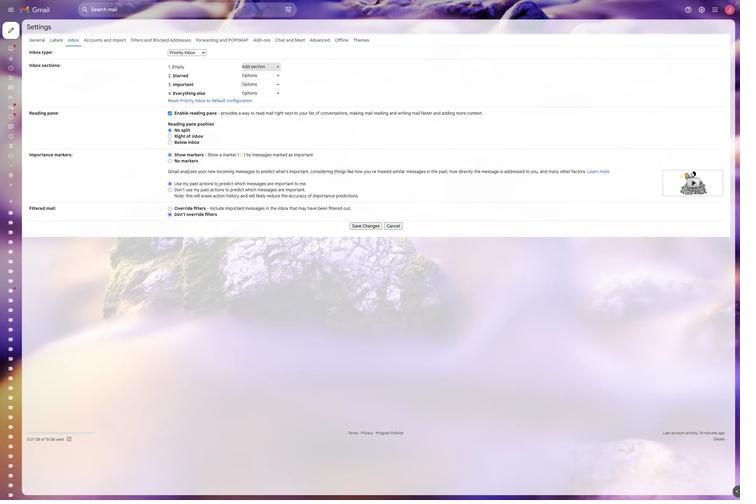 Task type: describe. For each thing, give the bounding box(es) containing it.
1 show from the left
[[174, 152, 186, 158]]

to up action
[[215, 181, 218, 187]]

filters
[[131, 37, 143, 43]]

0.07 gb of 15 gb used
[[27, 437, 64, 442]]

chat and meet
[[276, 37, 305, 43]]

0.07
[[27, 437, 34, 442]]

Search mail text field
[[91, 7, 268, 13]]

like
[[347, 169, 354, 174]]

you,
[[531, 169, 539, 174]]

past,
[[439, 169, 449, 174]]

themes link
[[354, 37, 369, 43]]

options button
[[242, 89, 281, 97]]

messages up likely
[[247, 181, 266, 187]]

position
[[198, 121, 214, 127]]

labels
[[50, 37, 63, 43]]

messages right by at the left top of page
[[252, 152, 272, 158]]

provides
[[221, 110, 238, 116]]

34
[[700, 431, 704, 436]]

to left me.
[[295, 181, 299, 187]]

cancel button
[[385, 223, 403, 230]]

reading for reading pane:
[[29, 110, 46, 116]]

options button for starred
[[242, 72, 281, 80]]

search mail image
[[80, 4, 91, 15]]

terms link
[[348, 431, 358, 436]]

forwarding
[[196, 37, 219, 43]]

cancel
[[387, 223, 400, 229]]

importance
[[313, 193, 335, 199]]

1.
[[168, 64, 171, 70]]

use
[[174, 181, 182, 187]]

1 will from the left
[[194, 193, 200, 199]]

messages down likely
[[245, 206, 265, 211]]

note:
[[174, 193, 185, 199]]

1 horizontal spatial more
[[600, 169, 610, 174]]

advanced search options image
[[282, 3, 295, 16]]

forwarding and pop/imap
[[196, 37, 249, 43]]

0 horizontal spatial in
[[266, 206, 269, 211]]

next
[[285, 110, 293, 116]]

you've
[[364, 169, 377, 174]]

empty
[[172, 64, 184, 70]]

messages right similar
[[407, 169, 426, 174]]

filtered
[[329, 206, 343, 211]]

link to an instructional video for priority inbox image
[[663, 170, 724, 196]]

accuracy
[[289, 193, 307, 199]]

0 vertical spatial predict
[[261, 169, 275, 174]]

inbox type:
[[29, 50, 53, 55]]

the left the past,
[[432, 169, 438, 174]]

1 vertical spatial important
[[225, 206, 244, 211]]

addressed
[[505, 169, 525, 174]]

terms · privacy · program policies
[[348, 431, 404, 436]]

past inside don't use my past actions to predict which messages are important. note: this will erase action history and will likely reduce the accuracy of importance predictions.
[[201, 187, 209, 193]]

don't for don't override filters
[[174, 212, 185, 217]]

been
[[318, 206, 328, 211]]

include
[[210, 206, 224, 211]]

general link
[[29, 37, 45, 43]]

incoming
[[217, 169, 234, 174]]

reset
[[168, 98, 179, 103]]

filtered mail:
[[29, 206, 56, 211]]

adding
[[442, 110, 455, 116]]

of left '15'
[[41, 437, 45, 442]]

override filters - include important messages in the inbox that may have been filtered out.
[[174, 206, 351, 211]]

pane:
[[47, 110, 59, 116]]

way
[[242, 110, 250, 116]]

options for everything else
[[242, 90, 257, 96]]

reduce
[[267, 193, 280, 199]]

changes
[[363, 223, 380, 229]]

of inside don't use my past actions to predict which messages are important. note: this will erase action history and will likely reduce the accuracy of importance predictions.
[[308, 193, 312, 199]]

add-ons link
[[253, 37, 271, 43]]

writing
[[398, 110, 411, 116]]

0 vertical spatial important
[[275, 181, 294, 187]]

markers:
[[54, 152, 73, 158]]

message
[[482, 169, 499, 174]]

follow link to manage storage image
[[66, 437, 73, 443]]

0 horizontal spatial my
[[183, 181, 189, 187]]

markers for show
[[187, 152, 204, 158]]

directly
[[459, 169, 473, 174]]

inbox down else
[[195, 98, 206, 103]]

account
[[672, 431, 685, 436]]

terms
[[348, 431, 358, 436]]

gmail image
[[19, 4, 53, 16]]

2. starred
[[168, 73, 188, 78]]

use my past actions to predict which messages are important to me.
[[174, 181, 307, 187]]

15
[[46, 437, 49, 442]]

add
[[242, 64, 250, 69]]

save
[[352, 223, 362, 229]]

no for no split
[[174, 128, 180, 133]]

below
[[174, 140, 187, 145]]

1 vertical spatial a
[[220, 152, 222, 158]]

and left writing
[[390, 110, 397, 116]]

else
[[197, 91, 205, 96]]

right
[[174, 134, 185, 139]]

navigation containing save changes
[[29, 221, 724, 230]]

0 vertical spatial in
[[427, 169, 431, 174]]

important,
[[290, 169, 310, 174]]

add section
[[242, 64, 265, 69]]

labels link
[[50, 37, 63, 43]]

to up "use my past actions to predict which messages are important to me."
[[256, 169, 260, 174]]

add-
[[253, 37, 264, 43]]

last account activity: 34 minutes ago details
[[664, 431, 725, 442]]

learn more link
[[588, 169, 610, 174]]

type:
[[42, 50, 53, 55]]

ons
[[264, 37, 271, 43]]

erase
[[201, 193, 212, 199]]

don't override filters
[[174, 212, 217, 217]]

the down reduce
[[271, 206, 277, 211]]

which inside don't use my past actions to predict which messages are important. note: this will erase action history and will likely reduce the accuracy of importance predictions.
[[245, 187, 257, 193]]

add section button
[[242, 63, 281, 71]]

of up below inbox
[[186, 134, 191, 139]]

marked
[[273, 152, 288, 158]]

inbox for inbox sections:
[[29, 63, 41, 68]]

details link
[[714, 437, 725, 442]]

used
[[56, 437, 64, 442]]

chat and meet link
[[276, 37, 305, 43]]

2.
[[168, 73, 172, 78]]

0 vertical spatial filters
[[194, 206, 206, 211]]

and right faster
[[434, 110, 441, 116]]

0 vertical spatial more
[[456, 110, 466, 116]]

settings
[[27, 23, 51, 31]]

Don't override filters radio
[[168, 212, 172, 217]]

Use my past actions to predict which messages are important to me. radio
[[168, 182, 172, 186]]

faster
[[421, 110, 433, 116]]

save changes button
[[350, 223, 382, 230]]

right of inbox
[[174, 134, 203, 139]]



Task type: vqa. For each thing, say whether or not it's contained in the screenshot.
the right your
yes



Task type: locate. For each thing, give the bounding box(es) containing it.
to right way on the top of page
[[251, 110, 255, 116]]

0 horizontal spatial past
[[190, 181, 198, 187]]

filters and blocked addresses
[[131, 37, 191, 43]]

considering
[[311, 169, 333, 174]]

which up likely
[[245, 187, 257, 193]]

None radio
[[168, 153, 172, 157]]

your left list
[[299, 110, 308, 116]]

Right of inbox radio
[[168, 134, 172, 139]]

3 mail from the left
[[412, 110, 420, 116]]

reading pane position
[[168, 121, 214, 127]]

accounts and import link
[[84, 37, 126, 43]]

1 mail from the left
[[266, 110, 274, 116]]

options button for important
[[242, 80, 281, 89]]

themes
[[354, 37, 369, 43]]

1 options button from the top
[[242, 72, 281, 80]]

options up options popup button
[[242, 82, 257, 87]]

how right the past,
[[450, 169, 458, 174]]

1 vertical spatial predict
[[220, 181, 233, 187]]

2 will from the left
[[249, 193, 255, 199]]

2 horizontal spatial -
[[218, 110, 220, 116]]

No split radio
[[168, 128, 172, 133]]

history
[[226, 193, 239, 199]]

1 · from the left
[[359, 431, 360, 436]]

a left the marker
[[220, 152, 222, 158]]

my inside don't use my past actions to predict which messages are important. note: this will erase action history and will likely reduce the accuracy of importance predictions.
[[194, 187, 200, 193]]

important
[[173, 82, 194, 87]]

gmail analyzes your new incoming messages to predict what's important, considering things like how you've treated similar messages in the past, how directly the message is addressed to you, and many other factors. learn more
[[168, 169, 610, 174]]

importance
[[29, 152, 53, 158]]

1 vertical spatial which
[[245, 187, 257, 193]]

the right "directly"
[[475, 169, 481, 174]]

·
[[359, 431, 360, 436], [374, 431, 375, 436]]

chat
[[276, 37, 285, 43]]

markers
[[187, 152, 204, 158], [181, 158, 198, 164]]

inbox
[[192, 134, 203, 139], [188, 140, 200, 145], [278, 206, 289, 211]]

1 vertical spatial my
[[194, 187, 200, 193]]

1 vertical spatial options button
[[242, 80, 281, 89]]

1 vertical spatial actions
[[210, 187, 224, 193]]

have
[[308, 206, 317, 211]]

mail right 'read'
[[266, 110, 274, 116]]

1 vertical spatial are
[[278, 187, 285, 193]]

1 reading from the left
[[190, 110, 205, 116]]

1 gb from the left
[[35, 437, 40, 442]]

0 horizontal spatial important
[[225, 206, 244, 211]]

of right list
[[316, 110, 320, 116]]

pane up split
[[186, 121, 196, 127]]

options up configuration
[[242, 90, 257, 96]]

important down what's
[[275, 181, 294, 187]]

1 horizontal spatial in
[[427, 169, 431, 174]]

mail left faster
[[412, 110, 420, 116]]

1 vertical spatial more
[[600, 169, 610, 174]]

messages
[[252, 152, 272, 158], [236, 169, 255, 174], [407, 169, 426, 174], [247, 181, 266, 187], [258, 187, 277, 193], [245, 206, 265, 211]]

None radio
[[168, 188, 172, 192], [168, 206, 172, 211], [168, 188, 172, 192], [168, 206, 172, 211]]

importance markers:
[[29, 152, 73, 158]]

0 horizontal spatial are
[[267, 181, 274, 187]]

2 don't from the top
[[174, 212, 185, 217]]

program
[[376, 431, 390, 436]]

and left pop/imap
[[220, 37, 227, 43]]

1 vertical spatial markers
[[181, 158, 198, 164]]

messages inside don't use my past actions to predict which messages are important. note: this will erase action history and will likely reduce the accuracy of importance predictions.
[[258, 187, 277, 193]]

1 horizontal spatial are
[[278, 187, 285, 193]]

3 options from the top
[[242, 90, 257, 96]]

4.
[[168, 91, 172, 96]]

No markers radio
[[168, 159, 172, 163]]

0 vertical spatial don't
[[174, 187, 185, 193]]

context.
[[467, 110, 483, 116]]

1 horizontal spatial how
[[450, 169, 458, 174]]

a left way on the top of page
[[239, 110, 241, 116]]

show left the marker
[[208, 152, 219, 158]]

1 horizontal spatial past
[[201, 187, 209, 193]]

making
[[350, 110, 364, 116]]

important
[[275, 181, 294, 187], [225, 206, 244, 211]]

0 vertical spatial no
[[174, 128, 180, 133]]

(
[[238, 152, 239, 158]]

of
[[316, 110, 320, 116], [186, 134, 191, 139], [308, 193, 312, 199], [41, 437, 45, 442]]

markers for no
[[181, 158, 198, 164]]

options button
[[242, 72, 281, 80], [242, 80, 281, 89]]

0 vertical spatial your
[[299, 110, 308, 116]]

options button down 'add section' popup button
[[242, 72, 281, 80]]

and right history in the left of the page
[[241, 193, 248, 199]]

show up no markers
[[174, 152, 186, 158]]

will right this at the left of page
[[194, 193, 200, 199]]

2 show from the left
[[208, 152, 219, 158]]

0 horizontal spatial pane
[[186, 121, 196, 127]]

don't
[[174, 187, 185, 193], [174, 212, 185, 217]]

- left the marker
[[205, 152, 207, 158]]

the inside don't use my past actions to predict which messages are important. note: this will erase action history and will likely reduce the accuracy of importance predictions.
[[281, 193, 288, 199]]

0 horizontal spatial your
[[198, 169, 207, 174]]

0 vertical spatial inbox
[[192, 134, 203, 139]]

Below inbox radio
[[168, 140, 172, 145]]

1 vertical spatial don't
[[174, 212, 185, 217]]

to right next
[[294, 110, 298, 116]]

and left import
[[104, 37, 111, 43]]

1 how from the left
[[355, 169, 363, 174]]

important. right as
[[294, 152, 314, 158]]

are inside don't use my past actions to predict which messages are important. note: this will erase action history and will likely reduce the accuracy of importance predictions.
[[278, 187, 285, 193]]

1 horizontal spatial reading
[[374, 110, 389, 116]]

your
[[299, 110, 308, 116], [198, 169, 207, 174]]

1 vertical spatial past
[[201, 187, 209, 193]]

actions up erase
[[199, 181, 213, 187]]

footer
[[22, 430, 731, 443]]

0 vertical spatial markers
[[187, 152, 204, 158]]

0 vertical spatial -
[[218, 110, 220, 116]]

0 vertical spatial which
[[234, 181, 246, 187]]

learn
[[588, 169, 599, 174]]

2 how from the left
[[450, 169, 458, 174]]

2 vertical spatial inbox
[[278, 206, 289, 211]]

1 vertical spatial important.
[[286, 187, 306, 193]]

1 options from the top
[[242, 73, 257, 78]]

predict
[[261, 169, 275, 174], [220, 181, 233, 187], [230, 187, 244, 193]]

my
[[183, 181, 189, 187], [194, 187, 200, 193]]

filters down include
[[205, 212, 217, 217]]

2 reading from the left
[[374, 110, 389, 116]]

override
[[174, 206, 193, 211]]

0 horizontal spatial a
[[220, 152, 222, 158]]

1 horizontal spatial -
[[207, 206, 209, 211]]

1 horizontal spatial my
[[194, 187, 200, 193]]

mail right making
[[365, 110, 373, 116]]

no up right
[[174, 128, 180, 133]]

your left new at the left of page
[[198, 169, 207, 174]]

0 horizontal spatial more
[[456, 110, 466, 116]]

0 vertical spatial my
[[183, 181, 189, 187]]

) by messages marked as important.
[[244, 152, 314, 158]]

1 horizontal spatial reading
[[168, 121, 185, 127]]

minutes
[[705, 431, 718, 436]]

pane up position at the top left of page
[[207, 110, 217, 116]]

past
[[190, 181, 198, 187], [201, 187, 209, 193]]

starred
[[173, 73, 188, 78]]

0 vertical spatial important.
[[294, 152, 314, 158]]

general
[[29, 37, 45, 43]]

and right you,
[[540, 169, 548, 174]]

- left provides
[[218, 110, 220, 116]]

gb right '15'
[[50, 437, 55, 442]]

1 horizontal spatial pane
[[207, 110, 217, 116]]

None checkbox
[[168, 111, 172, 116]]

actions inside don't use my past actions to predict which messages are important. note: this will erase action history and will likely reduce the accuracy of importance predictions.
[[210, 187, 224, 193]]

1 vertical spatial your
[[198, 169, 207, 174]]

to inside don't use my past actions to predict which messages are important. note: this will erase action history and will likely reduce the accuracy of importance predictions.
[[225, 187, 229, 193]]

2 horizontal spatial mail
[[412, 110, 420, 116]]

that
[[290, 206, 297, 211]]

- for include
[[207, 206, 209, 211]]

reading left writing
[[374, 110, 389, 116]]

1 horizontal spatial will
[[249, 193, 255, 199]]

important. inside don't use my past actions to predict which messages are important. note: this will erase action history and will likely reduce the accuracy of importance predictions.
[[286, 187, 306, 193]]

0 horizontal spatial show
[[174, 152, 186, 158]]

- for show
[[205, 152, 207, 158]]

1 horizontal spatial your
[[299, 110, 308, 116]]

1 horizontal spatial show
[[208, 152, 219, 158]]

are up reduce
[[278, 187, 285, 193]]

1 vertical spatial in
[[266, 206, 269, 211]]

filters and blocked addresses link
[[131, 37, 191, 43]]

1 vertical spatial reading
[[168, 121, 185, 127]]

gb right 0.07 at the bottom left of the page
[[35, 437, 40, 442]]

important down history in the left of the page
[[225, 206, 244, 211]]

support image
[[685, 6, 693, 13]]

0 vertical spatial options
[[242, 73, 257, 78]]

1. empty
[[168, 64, 184, 70]]

pop/imap
[[228, 37, 249, 43]]

my right use
[[194, 187, 200, 193]]

options inside popup button
[[242, 90, 257, 96]]

1 vertical spatial options
[[242, 82, 257, 87]]

offline link
[[335, 37, 349, 43]]

0 vertical spatial past
[[190, 181, 198, 187]]

markers up analyzes
[[181, 158, 198, 164]]

navigation
[[0, 19, 73, 500], [29, 221, 724, 230]]

marker
[[223, 152, 237, 158]]

actions up action
[[210, 187, 224, 193]]

actions
[[199, 181, 213, 187], [210, 187, 224, 193]]

- left include
[[207, 206, 209, 211]]

0 horizontal spatial ·
[[359, 431, 360, 436]]

reading for reading pane position
[[168, 121, 185, 127]]

how right "like" at left top
[[355, 169, 363, 174]]

which up history in the left of the page
[[234, 181, 246, 187]]

reading up reading pane position
[[190, 110, 205, 116]]

past up erase
[[201, 187, 209, 193]]

2 options button from the top
[[242, 80, 281, 89]]

more right adding
[[456, 110, 466, 116]]

more right learn
[[600, 169, 610, 174]]

in down reduce
[[266, 206, 269, 211]]

2 vertical spatial options
[[242, 90, 257, 96]]

1 vertical spatial filters
[[205, 212, 217, 217]]

and inside don't use my past actions to predict which messages are important. note: this will erase action history and will likely reduce the accuracy of importance predictions.
[[241, 193, 248, 199]]

0 horizontal spatial -
[[205, 152, 207, 158]]

enable reading pane - provides a way to read mail right next to your list of conversations, making mail reading and writing mail faster and adding more context.
[[174, 110, 483, 116]]

analyzes
[[180, 169, 197, 174]]

factors.
[[572, 169, 587, 174]]

inbox right "labels"
[[68, 37, 79, 43]]

reset priority inbox to default configuration link
[[168, 98, 252, 103]]

options button up options popup button
[[242, 80, 281, 89]]

1 horizontal spatial gb
[[50, 437, 55, 442]]

main menu image
[[7, 6, 15, 13]]

0 horizontal spatial reading
[[190, 110, 205, 116]]

2 mail from the left
[[365, 110, 373, 116]]

1 horizontal spatial important
[[275, 181, 294, 187]]

0 vertical spatial pane
[[207, 110, 217, 116]]

footer containing terms
[[22, 430, 731, 443]]

predict down "use my past actions to predict which messages are important to me."
[[230, 187, 244, 193]]

1 horizontal spatial ·
[[374, 431, 375, 436]]

and right chat
[[286, 37, 294, 43]]

2 vertical spatial predict
[[230, 187, 244, 193]]

2 options from the top
[[242, 82, 257, 87]]

markers up no markers
[[187, 152, 204, 158]]

a
[[239, 110, 241, 116], [220, 152, 222, 158]]

predictions.
[[336, 193, 359, 199]]

0 vertical spatial a
[[239, 110, 241, 116]]

0 vertical spatial options button
[[242, 72, 281, 80]]

the right reduce
[[281, 193, 288, 199]]

don't down override
[[174, 212, 185, 217]]

new
[[208, 169, 216, 174]]

advanced link
[[310, 37, 330, 43]]

meet
[[295, 37, 305, 43]]

of right accuracy
[[308, 193, 312, 199]]

enable
[[174, 110, 189, 116]]

inbox down right of inbox
[[188, 140, 200, 145]]

as
[[289, 152, 293, 158]]

1 don't from the top
[[174, 187, 185, 193]]

options down the add
[[242, 73, 257, 78]]

0 horizontal spatial reading
[[29, 110, 46, 116]]

many
[[549, 169, 559, 174]]

inbox for inbox link
[[68, 37, 79, 43]]

split
[[181, 128, 190, 133]]

inbox up below inbox
[[192, 134, 203, 139]]

show
[[174, 152, 186, 158], [208, 152, 219, 158]]

are up don't use my past actions to predict which messages are important. note: this will erase action history and will likely reduce the accuracy of importance predictions. at the top left
[[267, 181, 274, 187]]

2 vertical spatial -
[[207, 206, 209, 211]]

no markers
[[174, 158, 198, 164]]

more
[[456, 110, 466, 116], [600, 169, 610, 174]]

2 · from the left
[[374, 431, 375, 436]]

0 horizontal spatial gb
[[35, 437, 40, 442]]

reading up no split
[[168, 121, 185, 127]]

no
[[174, 128, 180, 133], [174, 158, 180, 164]]

don't up 'note:'
[[174, 187, 185, 193]]

0 horizontal spatial mail
[[266, 110, 274, 116]]

mail:
[[46, 206, 56, 211]]

don't for don't use my past actions to predict which messages are important. note: this will erase action history and will likely reduce the accuracy of importance predictions.
[[174, 187, 185, 193]]

my up use
[[183, 181, 189, 187]]

in left the past,
[[427, 169, 431, 174]]

0 vertical spatial reading
[[29, 110, 46, 116]]

predict down the incoming
[[220, 181, 233, 187]]

options for important
[[242, 82, 257, 87]]

0 horizontal spatial will
[[194, 193, 200, 199]]

predict left what's
[[261, 169, 275, 174]]

1 horizontal spatial mail
[[365, 110, 373, 116]]

and right filters
[[144, 37, 152, 43]]

1 vertical spatial no
[[174, 158, 180, 164]]

2 no from the top
[[174, 158, 180, 164]]

reading
[[29, 110, 46, 116], [168, 121, 185, 127]]

inbox for inbox type:
[[29, 50, 41, 55]]

no for no markers
[[174, 158, 180, 164]]

messages up "use my past actions to predict which messages are important to me."
[[236, 169, 255, 174]]

will
[[194, 193, 200, 199], [249, 193, 255, 199]]

1 vertical spatial inbox
[[188, 140, 200, 145]]

1 vertical spatial -
[[205, 152, 207, 158]]

don't inside don't use my past actions to predict which messages are important. note: this will erase action history and will likely reduce the accuracy of importance predictions.
[[174, 187, 185, 193]]

1 no from the top
[[174, 128, 180, 133]]

options for starred
[[242, 73, 257, 78]]

to up history in the left of the page
[[225, 187, 229, 193]]

messages up reduce
[[258, 187, 277, 193]]

0 vertical spatial actions
[[199, 181, 213, 187]]

past up use
[[190, 181, 198, 187]]

None search field
[[78, 2, 297, 17]]

default
[[212, 98, 226, 103]]

)
[[244, 152, 246, 158]]

filters up don't override filters
[[194, 206, 206, 211]]

by
[[247, 152, 251, 158]]

2 gb from the left
[[50, 437, 55, 442]]

no right no markers radio
[[174, 158, 180, 164]]

save changes
[[352, 223, 380, 229]]

important. up accuracy
[[286, 187, 306, 193]]

no split
[[174, 128, 190, 133]]

3.
[[168, 82, 172, 87]]

action
[[213, 193, 225, 199]]

inbox left type:
[[29, 50, 41, 55]]

inbox down inbox type:
[[29, 63, 41, 68]]

likely
[[256, 193, 266, 199]]

· right privacy 'link'
[[374, 431, 375, 436]]

privacy link
[[361, 431, 373, 436]]

1 vertical spatial pane
[[186, 121, 196, 127]]

1 horizontal spatial a
[[239, 110, 241, 116]]

reading left pane:
[[29, 110, 46, 116]]

don't use my past actions to predict which messages are important. note: this will erase action history and will likely reduce the accuracy of importance predictions.
[[174, 187, 359, 199]]

gmail
[[168, 169, 179, 174]]

0 vertical spatial are
[[267, 181, 274, 187]]

· right terms
[[359, 431, 360, 436]]

to left default
[[207, 98, 211, 103]]

which
[[234, 181, 246, 187], [245, 187, 257, 193]]

settings image
[[699, 6, 706, 13]]

similar
[[393, 169, 405, 174]]

predict inside don't use my past actions to predict which messages are important. note: this will erase action history and will likely reduce the accuracy of importance predictions.
[[230, 187, 244, 193]]

0 horizontal spatial how
[[355, 169, 363, 174]]

will left likely
[[249, 193, 255, 199]]

override
[[187, 212, 204, 217]]

details
[[714, 437, 725, 442]]

inbox left that at the top
[[278, 206, 289, 211]]

to left you,
[[526, 169, 530, 174]]



